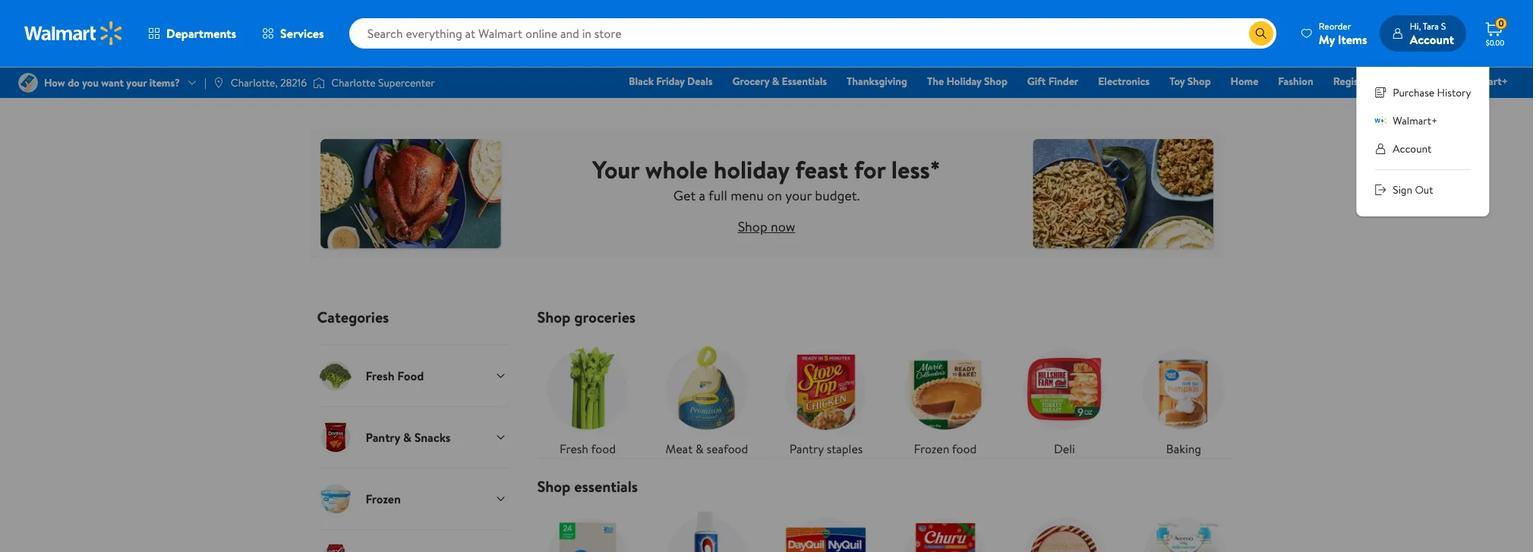 Task type: vqa. For each thing, say whether or not it's contained in the screenshot.
the 'Apple'
no



Task type: describe. For each thing, give the bounding box(es) containing it.
now
[[771, 217, 796, 236]]

sign out
[[1394, 182, 1434, 198]]

Walmart Site-Wide search field
[[349, 18, 1277, 49]]

shop now
[[738, 217, 796, 236]]

list for shop essentials
[[528, 496, 1244, 552]]

sign out link
[[1375, 182, 1472, 198]]

frozen food
[[914, 441, 977, 457]]

frozen
[[914, 441, 950, 457]]

fresh food link
[[538, 339, 639, 458]]

the holiday shop
[[928, 74, 1008, 89]]

grocery & essentials
[[733, 74, 827, 89]]

fresh
[[560, 441, 589, 457]]

deals
[[688, 74, 713, 89]]

frozen food link
[[895, 339, 996, 458]]

one
[[1392, 74, 1415, 89]]

staples
[[827, 441, 863, 457]]

shop inside the holiday shop link
[[985, 74, 1008, 89]]

grocery
[[733, 74, 770, 89]]

shop for essentials
[[538, 476, 571, 497]]

account link
[[1375, 141, 1472, 157]]

holiday
[[714, 152, 790, 186]]

toy shop
[[1170, 74, 1211, 89]]

home
[[1231, 74, 1259, 89]]

food for frozen food
[[953, 441, 977, 457]]

search icon image
[[1256, 27, 1268, 40]]

your whole holiday feast for less* get a full menu on your budget.
[[593, 152, 941, 205]]

deli link
[[1015, 339, 1116, 458]]

meat
[[666, 441, 693, 457]]

toy
[[1170, 74, 1186, 89]]

for
[[854, 152, 886, 186]]

whole
[[646, 152, 708, 186]]

& for seafood
[[696, 441, 704, 457]]

account inside "link"
[[1394, 141, 1432, 157]]

thanksgiving link
[[840, 73, 915, 90]]

purchase history link
[[1375, 85, 1472, 101]]

your
[[593, 152, 640, 186]]

1 vertical spatial walmart+ link
[[1375, 113, 1472, 129]]

debit
[[1418, 74, 1444, 89]]

pantry
[[790, 441, 824, 457]]

purchase history
[[1394, 85, 1472, 100]]

baking
[[1167, 441, 1202, 457]]

services
[[280, 25, 324, 42]]

electronics link
[[1092, 73, 1157, 90]]

black friday deals
[[629, 74, 713, 89]]

the holiday shop link
[[921, 73, 1015, 90]]

get
[[674, 186, 696, 205]]

baking link
[[1134, 339, 1235, 458]]

thanksgiving
[[847, 74, 908, 89]]

electronics
[[1099, 74, 1150, 89]]

hi, tara s account
[[1411, 19, 1455, 47]]

categories
[[317, 307, 389, 327]]

1 horizontal spatial walmart+
[[1463, 74, 1509, 89]]

pantry staples link
[[776, 339, 877, 458]]

on
[[767, 186, 782, 205]]

0 vertical spatial walmart+ link
[[1457, 73, 1516, 90]]

your whole holiday feast for less. get a full menu on your budget. shop now. image
[[311, 128, 1223, 259]]

departments button
[[135, 15, 249, 52]]

shop now link
[[738, 217, 796, 236]]

friday
[[657, 74, 685, 89]]

Search search field
[[349, 18, 1277, 49]]

& for essentials
[[772, 74, 780, 89]]

my
[[1320, 31, 1336, 47]]

one debit
[[1392, 74, 1444, 89]]

essentials
[[575, 476, 638, 497]]

reorder
[[1320, 19, 1352, 32]]

registry link
[[1327, 73, 1379, 90]]

walmart+ image
[[1375, 115, 1387, 127]]



Task type: locate. For each thing, give the bounding box(es) containing it.
&
[[772, 74, 780, 89], [696, 441, 704, 457]]

meat & seafood
[[666, 441, 749, 457]]

out
[[1416, 182, 1434, 198]]

shop
[[985, 74, 1008, 89], [1188, 74, 1211, 89], [738, 217, 768, 236], [538, 307, 571, 327], [538, 476, 571, 497]]

1 vertical spatial account
[[1394, 141, 1432, 157]]

0
[[1499, 17, 1505, 30]]

budget.
[[815, 186, 860, 205]]

shop essentials
[[538, 476, 638, 497]]

& right meat
[[696, 441, 704, 457]]

list for shop groceries
[[528, 327, 1244, 458]]

feast
[[796, 152, 849, 186]]

list
[[528, 327, 1244, 458], [528, 496, 1244, 552]]

0 $0.00
[[1487, 17, 1505, 48]]

hi,
[[1411, 19, 1422, 32]]

items
[[1339, 31, 1368, 47]]

1 list from the top
[[528, 327, 1244, 458]]

s
[[1442, 19, 1447, 32]]

walmart image
[[24, 21, 123, 46]]

1 horizontal spatial food
[[953, 441, 977, 457]]

account
[[1411, 31, 1455, 47], [1394, 141, 1432, 157]]

seafood
[[707, 441, 749, 457]]

home link
[[1224, 73, 1266, 90]]

0 vertical spatial account
[[1411, 31, 1455, 47]]

meat & seafood link
[[657, 339, 758, 458]]

black friday deals link
[[622, 73, 720, 90]]

essentials
[[782, 74, 827, 89]]

a
[[699, 186, 706, 205]]

shop down fresh
[[538, 476, 571, 497]]

1 vertical spatial &
[[696, 441, 704, 457]]

toy shop link
[[1163, 73, 1218, 90]]

shop left "now"
[[738, 217, 768, 236]]

food right fresh
[[591, 441, 616, 457]]

departments
[[166, 25, 236, 42]]

pantry staples
[[790, 441, 863, 457]]

list containing fresh food
[[528, 327, 1244, 458]]

0 vertical spatial &
[[772, 74, 780, 89]]

food for fresh food
[[591, 441, 616, 457]]

& inside list
[[696, 441, 704, 457]]

food inside 'link'
[[953, 441, 977, 457]]

shop inside toy shop link
[[1188, 74, 1211, 89]]

reorder my items
[[1320, 19, 1368, 47]]

shop for now
[[738, 217, 768, 236]]

0 horizontal spatial &
[[696, 441, 704, 457]]

purchase
[[1394, 85, 1435, 100]]

one debit link
[[1386, 73, 1451, 90]]

0 horizontal spatial food
[[591, 441, 616, 457]]

shop for groceries
[[538, 307, 571, 327]]

1 vertical spatial walmart+
[[1394, 113, 1439, 128]]

registry
[[1334, 74, 1373, 89]]

your
[[786, 186, 812, 205]]

$0.00
[[1487, 37, 1505, 48]]

0 horizontal spatial walmart+
[[1394, 113, 1439, 128]]

holiday
[[947, 74, 982, 89]]

0 vertical spatial walmart+
[[1463, 74, 1509, 89]]

gift
[[1028, 74, 1046, 89]]

fashion link
[[1272, 73, 1321, 90]]

shop groceries
[[538, 307, 636, 327]]

the
[[928, 74, 944, 89]]

1 vertical spatial list
[[528, 496, 1244, 552]]

grocery & essentials link
[[726, 73, 834, 90]]

less*
[[892, 152, 941, 186]]

sign
[[1394, 182, 1413, 198]]

gift finder link
[[1021, 73, 1086, 90]]

food
[[591, 441, 616, 457], [953, 441, 977, 457]]

services button
[[249, 15, 337, 52]]

walmart+ link down $0.00
[[1457, 73, 1516, 90]]

shop left groceries
[[538, 307, 571, 327]]

full
[[709, 186, 728, 205]]

tara
[[1424, 19, 1440, 32]]

walmart+ link
[[1457, 73, 1516, 90], [1375, 113, 1472, 129]]

1 food from the left
[[591, 441, 616, 457]]

0 vertical spatial list
[[528, 327, 1244, 458]]

fashion
[[1279, 74, 1314, 89]]

groceries
[[575, 307, 636, 327]]

2 list from the top
[[528, 496, 1244, 552]]

deli
[[1055, 441, 1076, 457]]

walmart+ link up account "link"
[[1375, 113, 1472, 129]]

account up sign out
[[1394, 141, 1432, 157]]

2 food from the left
[[953, 441, 977, 457]]

walmart+
[[1463, 74, 1509, 89], [1394, 113, 1439, 128]]

finder
[[1049, 74, 1079, 89]]

black
[[629, 74, 654, 89]]

& right grocery
[[772, 74, 780, 89]]

history
[[1438, 85, 1472, 100]]

walmart+ down purchase
[[1394, 113, 1439, 128]]

shop right toy
[[1188, 74, 1211, 89]]

1 horizontal spatial &
[[772, 74, 780, 89]]

account up "debit"
[[1411, 31, 1455, 47]]

gift finder
[[1028, 74, 1079, 89]]

walmart+ down $0.00
[[1463, 74, 1509, 89]]

food right frozen
[[953, 441, 977, 457]]

shop right holiday
[[985, 74, 1008, 89]]

menu
[[731, 186, 764, 205]]

fresh food
[[560, 441, 616, 457]]



